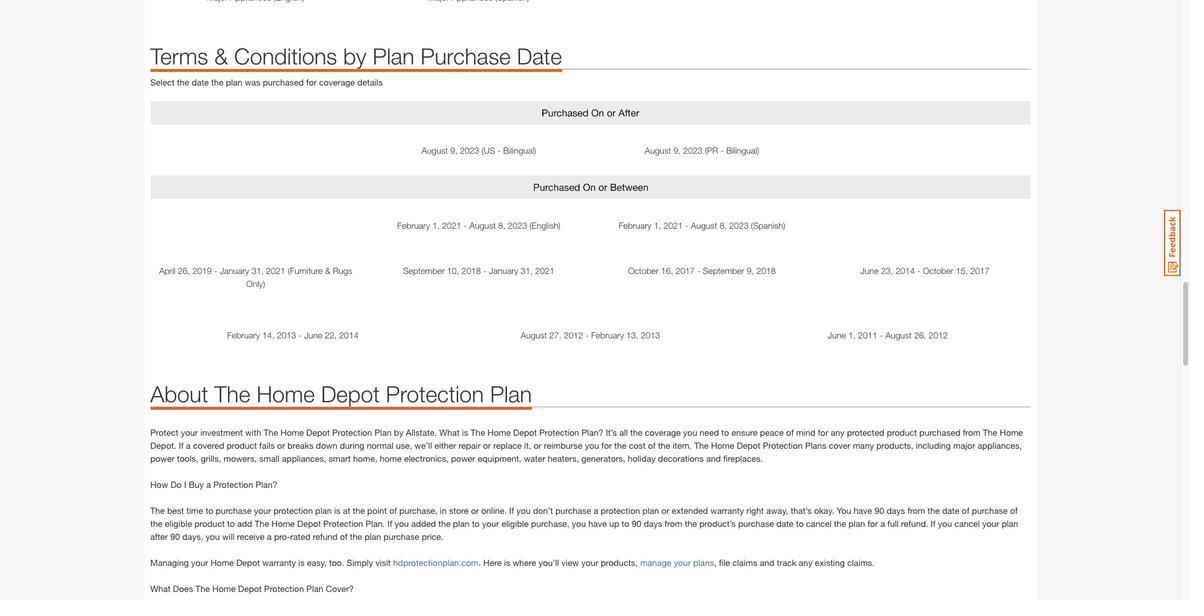 Task type: vqa. For each thing, say whether or not it's contained in the screenshot.
the bottom "our"
no



Task type: describe. For each thing, give the bounding box(es) containing it.
1 horizontal spatial have
[[854, 505, 873, 516]]

you left the don't at the bottom of page
[[517, 505, 531, 516]]

you up the item.
[[684, 427, 698, 438]]

1 2018 from the left
[[462, 265, 481, 276]]

product inside the best time to purchase your protection plan is at the point of purchase, in store or online. if you don't purchase a protection plan or extended warranty right away, that's okay. you have 90 days from the date of purchase of the eligible product to add the home depot protection plan. if you added the plan to your eligible purchase, you have up to 90 days from the product's purchase date to cancel the plan for a full refund. if you cancel your plan after 90 days, you will receive a pro-rated refund of the plan purchase price.
[[195, 518, 225, 529]]

product's
[[700, 518, 736, 529]]

plan up the details at the left top
[[373, 43, 415, 69]]

1 vertical spatial purchase,
[[531, 518, 570, 529]]

you left will
[[206, 532, 220, 542]]

august left (pr
[[645, 145, 672, 156]]

if right refund. at right
[[931, 518, 936, 529]]

- for october 16, 2017 - september 9, 2018
[[698, 265, 701, 276]]

allstate.
[[406, 427, 437, 438]]

protection up allstate.
[[386, 381, 484, 407]]

june for june 23, 2014 - october 15, 2017
[[861, 265, 879, 276]]

to right time
[[206, 505, 213, 516]]

or right repair
[[483, 440, 491, 451]]

june 23, 2014 - october 15, 2017
[[861, 265, 990, 276]]

or left extended
[[662, 505, 670, 516]]

the down the you
[[835, 518, 847, 529]]

receive
[[237, 532, 265, 542]]

- right (pr
[[721, 145, 724, 156]]

31, for 2018
[[521, 265, 533, 276]]

any inside protect your investment with the home depot protection plan by allstate. what is the home depot protection plan? it's all the coverage you need to ensure peace of mind for any protected product purchased from the home depot. if a covered product fails or breaks down during normal use, we'll either repair or replace it, or reimburse you for the cost of the item. the home depot protection plans cover many products, including major appliances, power tools, grills, mowers, small appliances, smart home, home electronics, power equipment, water heaters, generators, holiday decorations and fireplaces.
[[831, 427, 845, 438]]

(spanish)
[[751, 220, 786, 231]]

1 horizontal spatial product
[[227, 440, 257, 451]]

down
[[316, 440, 338, 451]]

0 vertical spatial appliances,
[[978, 440, 1023, 451]]

february for february 14, 2013 - june 22, 2014
[[227, 330, 260, 340]]

2 october from the left
[[924, 265, 954, 276]]

(pr
[[705, 145, 719, 156]]

- for february 1, 2021 - august 8, 2023 (english)
[[464, 220, 467, 231]]

okay.
[[815, 505, 835, 516]]

august 9, 2023 (pr - bilingual) link
[[597, 144, 808, 157]]

2023 left the (english)
[[508, 220, 527, 231]]

use,
[[396, 440, 412, 451]]

item.
[[673, 440, 692, 451]]

or right fails
[[277, 440, 285, 451]]

online.
[[482, 505, 507, 516]]

for up "plans"
[[818, 427, 829, 438]]

1 vertical spatial what
[[150, 584, 171, 594]]

a left full
[[881, 518, 886, 529]]

the up after
[[150, 518, 163, 529]]

1 vertical spatial plan?
[[256, 479, 278, 490]]

august right 2011
[[886, 330, 912, 340]]

you'll
[[539, 558, 559, 568]]

2023 left (pr
[[684, 145, 703, 156]]

0 horizontal spatial days
[[644, 518, 663, 529]]

1 cancel from the left
[[807, 518, 832, 529]]

the left was
[[211, 77, 224, 87]]

only)
[[246, 278, 265, 289]]

you up generators,
[[585, 440, 599, 451]]

august 27, 2012 - february 13, 2013
[[521, 330, 661, 340]]

a right buy
[[206, 479, 211, 490]]

during
[[340, 440, 365, 451]]

january for 2019
[[220, 265, 249, 276]]

by inside protect your investment with the home depot protection plan by allstate. what is the home depot protection plan? it's all the coverage you need to ensure peace of mind for any protected product purchased from the home depot. if a covered product fails or breaks down during normal use, we'll either repair or replace it, or reimburse you for the cost of the item. the home depot protection plans cover many products, including major appliances, power tools, grills, mowers, small appliances, smart home, home electronics, power equipment, water heaters, generators, holiday decorations and fireplaces.
[[394, 427, 404, 438]]

0 horizontal spatial by
[[344, 43, 367, 69]]

select
[[150, 77, 175, 87]]

2 vertical spatial from
[[665, 518, 683, 529]]

9, for (us
[[451, 145, 458, 156]]

september 10, 2018 - january 31, 2021
[[403, 265, 555, 276]]

hdprotectionplan.com link
[[393, 558, 479, 568]]

it's
[[606, 427, 617, 438]]

8, for (english)
[[499, 220, 506, 231]]

1 vertical spatial 90
[[632, 518, 642, 529]]

track
[[777, 558, 797, 568]]

ensure
[[732, 427, 758, 438]]

plans
[[806, 440, 827, 451]]

tools,
[[177, 453, 198, 464]]

store
[[449, 505, 469, 516]]

april 26, 2019 - january 31, 2021 (furniture & rugs only)
[[159, 265, 352, 289]]

2021 up 10,
[[442, 220, 462, 231]]

to down that's
[[797, 518, 804, 529]]

2 eligible from the left
[[502, 518, 529, 529]]

the right all
[[631, 427, 643, 438]]

1 vertical spatial have
[[589, 518, 607, 529]]

bilingual) for august 9, 2023 (pr - bilingual)
[[727, 145, 760, 156]]

1 2017 from the left
[[676, 265, 695, 276]]

1 horizontal spatial 26,
[[915, 330, 927, 340]]

the right the select
[[177, 77, 189, 87]]

& inside april 26, 2019 - january 31, 2021 (furniture & rugs only)
[[325, 265, 331, 276]]

to up the .
[[472, 518, 480, 529]]

the up refund. at right
[[928, 505, 941, 516]]

protection down mowers,
[[213, 479, 253, 490]]

for inside the best time to purchase your protection plan is at the point of purchase, in store or online. if you don't purchase a protection plan or extended warranty right away, that's okay. you have 90 days from the date of purchase of the eligible product to add the home depot protection plan. if you added the plan to your eligible purchase, you have up to 90 days from the product's purchase date to cancel the plan for a full refund. if you cancel your plan after 90 days, you will receive a pro-rated refund of the plan purchase price.
[[868, 518, 879, 529]]

water
[[524, 453, 546, 464]]

plan inside protect your investment with the home depot protection plan by allstate. what is the home depot protection plan? it's all the coverage you need to ensure peace of mind for any protected product purchased from the home depot. if a covered product fails or breaks down during normal use, we'll either repair or replace it, or reimburse you for the cost of the item. the home depot protection plans cover many products, including major appliances, power tools, grills, mowers, small appliances, smart home, home electronics, power equipment, water heaters, generators, holiday decorations and fireplaces.
[[375, 427, 392, 438]]

if inside protect your investment with the home depot protection plan by allstate. what is the home depot protection plan? it's all the coverage you need to ensure peace of mind for any protected product purchased from the home depot. if a covered product fails or breaks down during normal use, we'll either repair or replace it, or reimburse you for the cost of the item. the home depot protection plans cover many products, including major appliances, power tools, grills, mowers, small appliances, smart home, home electronics, power equipment, water heaters, generators, holiday decorations and fireplaces.
[[179, 440, 184, 451]]

the down the in
[[439, 518, 451, 529]]

claims.
[[848, 558, 875, 568]]

8, for (spanish)
[[720, 220, 727, 231]]

many
[[853, 440, 875, 451]]

managing
[[150, 558, 189, 568]]

best
[[167, 505, 184, 516]]

refund.
[[902, 518, 929, 529]]

august left (us on the left
[[422, 145, 448, 156]]

august 27, 2012 - february 13, 2013 link
[[448, 329, 733, 342]]

9, for (pr
[[674, 145, 681, 156]]

you left added at the bottom left of page
[[395, 518, 409, 529]]

26, inside april 26, 2019 - january 31, 2021 (furniture & rugs only)
[[178, 265, 190, 276]]

added
[[411, 518, 436, 529]]

0 vertical spatial date
[[192, 77, 209, 87]]

1 vertical spatial appliances,
[[282, 453, 327, 464]]

is left the easy,
[[299, 558, 305, 568]]

june for june 1, 2011 - august 26, 2012
[[828, 330, 847, 340]]

price.
[[422, 532, 444, 542]]

plan left the 'cover?'
[[307, 584, 324, 594]]

protect your investment with the home depot protection plan by allstate. what is the home depot protection plan? it's all the coverage you need to ensure peace of mind for any protected product purchased from the home depot. if a covered product fails or breaks down during normal use, we'll either repair or replace it, or reimburse you for the cost of the item. the home depot protection plans cover many products, including major appliances, power tools, grills, mowers, small appliances, smart home, home electronics, power equipment, water heaters, generators, holiday decorations and fireplaces.
[[150, 427, 1024, 464]]

2021 down the (english)
[[536, 265, 555, 276]]

14,
[[263, 330, 275, 340]]

27,
[[550, 330, 562, 340]]

1 power from the left
[[150, 453, 175, 464]]

electronics,
[[404, 453, 449, 464]]

(us
[[482, 145, 495, 156]]

1 2013 from the left
[[277, 330, 296, 340]]

0 horizontal spatial products,
[[601, 558, 638, 568]]

2021 up "16,"
[[664, 220, 683, 231]]

23,
[[882, 265, 894, 276]]

the best time to purchase your protection plan is at the point of purchase, in store or online. if you don't purchase a protection plan or extended warranty right away, that's okay. you have 90 days from the date of purchase of the eligible product to add the home depot protection plan. if you added the plan to your eligible purchase, you have up to 90 days from the product's purchase date to cancel the plan for a full refund. if you cancel your plan after 90 days, you will receive a pro-rated refund of the plan purchase price.
[[150, 505, 1019, 542]]

you
[[837, 505, 852, 516]]

too.
[[329, 558, 345, 568]]

cost
[[629, 440, 646, 451]]

visit
[[376, 558, 391, 568]]

2 horizontal spatial product
[[887, 427, 918, 438]]

here
[[484, 558, 502, 568]]

10,
[[447, 265, 459, 276]]

- for september 10, 2018 - january 31, 2021
[[484, 265, 487, 276]]

to up will
[[227, 518, 235, 529]]

buy
[[189, 479, 204, 490]]

15,
[[957, 265, 969, 276]]

protection down pro- at left bottom
[[264, 584, 304, 594]]

1 eligible from the left
[[165, 518, 192, 529]]

2023 left (spanish)
[[730, 220, 749, 231]]

protected
[[847, 427, 885, 438]]

is right here
[[504, 558, 511, 568]]

bilingual) for august 9, 2023 (us - bilingual)
[[504, 145, 536, 156]]

the up simply
[[350, 532, 362, 542]]

if right plan.
[[388, 518, 392, 529]]

(furniture
[[288, 265, 323, 276]]

equipment,
[[478, 453, 522, 464]]

1, for february 1, 2021 - august 8, 2023 (english)
[[433, 220, 440, 231]]

22,
[[325, 330, 337, 340]]

to right up
[[622, 518, 630, 529]]

you right refund. at right
[[939, 518, 953, 529]]

reimburse
[[544, 440, 583, 451]]

february 14, 2013 - june 22, 2014 link
[[150, 329, 436, 342]]

2 vertical spatial 90
[[170, 532, 180, 542]]

august 9, 2023 (us - bilingual)
[[422, 145, 536, 156]]

protection up during
[[332, 427, 372, 438]]

the down all
[[615, 440, 627, 451]]

protection up 'reimburse'
[[540, 427, 580, 438]]

a left pro- at left bottom
[[267, 532, 272, 542]]

purchase
[[421, 43, 511, 69]]

what does the home depot protection plan cover?
[[150, 584, 356, 594]]

all
[[620, 427, 628, 438]]

august 9, 2023 (us - bilingual) link
[[374, 144, 585, 157]]

manage your plans link
[[641, 558, 715, 568]]

for up generators,
[[602, 440, 612, 451]]

file
[[719, 558, 731, 568]]

1 vertical spatial warranty
[[263, 558, 296, 568]]

does
[[173, 584, 193, 594]]

(english)
[[530, 220, 561, 231]]

2014 inside february 14, 2013 - june 22, 2014 link
[[339, 330, 359, 340]]

peace
[[760, 427, 784, 438]]

depot inside the best time to purchase your protection plan is at the point of purchase, in store or online. if you don't purchase a protection plan or extended warranty right away, that's okay. you have 90 days from the date of purchase of the eligible product to add the home depot protection plan. if you added the plan to your eligible purchase, you have up to 90 days from the product's purchase date to cancel the plan for a full refund. if you cancel your plan after 90 days, you will receive a pro-rated refund of the plan purchase price.
[[297, 518, 321, 529]]

february 1, 2021 - august 8, 2023 (english)
[[397, 220, 561, 231]]

is inside protect your investment with the home depot protection plan by allstate. what is the home depot protection plan? it's all the coverage you need to ensure peace of mind for any protected product purchased from the home depot. if a covered product fails or breaks down during normal use, we'll either repair or replace it, or reimburse you for the cost of the item. the home depot protection plans cover many products, including major appliances, power tools, grills, mowers, small appliances, smart home, home electronics, power equipment, water heaters, generators, holiday decorations and fireplaces.
[[462, 427, 469, 438]]

including
[[916, 440, 952, 451]]

generators,
[[582, 453, 626, 464]]



Task type: locate. For each thing, give the bounding box(es) containing it.
need
[[700, 427, 719, 438]]

1 horizontal spatial 9,
[[674, 145, 681, 156]]

home inside the best time to purchase your protection plan is at the point of purchase, in store or online. if you don't purchase a protection plan or extended warranty right away, that's okay. you have 90 days from the date of purchase of the eligible product to add the home depot protection plan. if you added the plan to your eligible purchase, you have up to 90 days from the product's purchase date to cancel the plan for a full refund. if you cancel your plan after 90 days, you will receive a pro-rated refund of the plan purchase price.
[[272, 518, 295, 529]]

i
[[184, 479, 186, 490]]

about
[[150, 381, 208, 407]]

- for february 1, 2021 - august 8, 2023 (spanish)
[[686, 220, 689, 231]]

rugs
[[333, 265, 352, 276]]

1 horizontal spatial september
[[703, 265, 745, 276]]

1 horizontal spatial 8,
[[720, 220, 727, 231]]

the right at
[[353, 505, 365, 516]]

1 horizontal spatial and
[[760, 558, 775, 568]]

for left full
[[868, 518, 879, 529]]

and inside protect your investment with the home depot protection plan by allstate. what is the home depot protection plan? it's all the coverage you need to ensure peace of mind for any protected product purchased from the home depot. if a covered product fails or breaks down during normal use, we'll either repair or replace it, or reimburse you for the cost of the item. the home depot protection plans cover many products, including major appliances, power tools, grills, mowers, small appliances, smart home, home electronics, power equipment, water heaters, generators, holiday decorations and fireplaces.
[[707, 453, 721, 464]]

- inside april 26, 2019 - january 31, 2021 (furniture & rugs only)
[[214, 265, 217, 276]]

&
[[215, 43, 228, 69], [325, 265, 331, 276]]

2 2018 from the left
[[757, 265, 776, 276]]

eligible down online. at the bottom of the page
[[502, 518, 529, 529]]

you left up
[[572, 518, 586, 529]]

2014
[[896, 265, 916, 276], [339, 330, 359, 340]]

0 horizontal spatial appliances,
[[282, 453, 327, 464]]

0 horizontal spatial 1,
[[433, 220, 440, 231]]

normal
[[367, 440, 394, 451]]

august
[[422, 145, 448, 156], [645, 145, 672, 156], [470, 220, 496, 231], [691, 220, 718, 231], [521, 330, 547, 340], [886, 330, 912, 340]]

0 horizontal spatial from
[[665, 518, 683, 529]]

- right (us on the left
[[498, 145, 501, 156]]

0 vertical spatial warranty
[[711, 505, 745, 516]]

bilingual) right (pr
[[727, 145, 760, 156]]

0 vertical spatial 90
[[875, 505, 885, 516]]

protection inside the best time to purchase your protection plan is at the point of purchase, in store or online. if you don't purchase a protection plan or extended warranty right away, that's okay. you have 90 days from the date of purchase of the eligible product to add the home depot protection plan. if you added the plan to your eligible purchase, you have up to 90 days from the product's purchase date to cancel the plan for a full refund. if you cancel your plan after 90 days, you will receive a pro-rated refund of the plan purchase price.
[[323, 518, 363, 529]]

1 horizontal spatial purchased
[[920, 427, 961, 438]]

what left the does
[[150, 584, 171, 594]]

october
[[629, 265, 659, 276], [924, 265, 954, 276]]

hdprotectionplan.com
[[393, 558, 479, 568]]

1 horizontal spatial 2013
[[641, 330, 661, 340]]

0 vertical spatial from
[[963, 427, 981, 438]]

any up cover
[[831, 427, 845, 438]]

16,
[[662, 265, 674, 276]]

1 horizontal spatial january
[[489, 265, 519, 276]]

january
[[220, 265, 249, 276], [489, 265, 519, 276]]

1 horizontal spatial coverage
[[645, 427, 681, 438]]

1 vertical spatial any
[[799, 558, 813, 568]]

view
[[562, 558, 579, 568]]

have right the you
[[854, 505, 873, 516]]

2 bilingual) from the left
[[727, 145, 760, 156]]

august 9, 2023 (pr - bilingual)
[[645, 145, 760, 156]]

1 horizontal spatial appliances,
[[978, 440, 1023, 451]]

february 1, 2021 - august 8, 2023 (spanish) link
[[597, 219, 808, 232]]

1 vertical spatial coverage
[[645, 427, 681, 438]]

details
[[358, 77, 383, 87]]

0 vertical spatial what
[[440, 427, 460, 438]]

0 horizontal spatial june
[[304, 330, 323, 340]]

mind
[[797, 427, 816, 438]]

a
[[186, 440, 191, 451], [206, 479, 211, 490], [594, 505, 599, 516], [881, 518, 886, 529], [267, 532, 272, 542]]

product
[[887, 427, 918, 438], [227, 440, 257, 451], [195, 518, 225, 529]]

august up october 16, 2017 - september 9, 2018 link
[[691, 220, 718, 231]]

1 vertical spatial product
[[227, 440, 257, 451]]

1,
[[433, 220, 440, 231], [654, 220, 662, 231], [849, 330, 856, 340]]

1 horizontal spatial bilingual)
[[727, 145, 760, 156]]

1 horizontal spatial 2014
[[896, 265, 916, 276]]

- for june 23, 2014 - october 15, 2017
[[918, 265, 921, 276]]

do
[[171, 479, 182, 490]]

2 cancel from the left
[[955, 518, 981, 529]]

1 horizontal spatial 90
[[632, 518, 642, 529]]

plan? left it's
[[582, 427, 604, 438]]

june left 22, at bottom left
[[304, 330, 323, 340]]

rated
[[290, 532, 311, 542]]

1 horizontal spatial what
[[440, 427, 460, 438]]

appliances,
[[978, 440, 1023, 451], [282, 453, 327, 464]]

0 horizontal spatial product
[[195, 518, 225, 529]]

- right "23,"
[[918, 265, 921, 276]]

1 horizontal spatial purchase,
[[531, 518, 570, 529]]

0 horizontal spatial &
[[215, 43, 228, 69]]

- for february 14, 2013 - june 22, 2014
[[299, 330, 302, 340]]

coverage up the item.
[[645, 427, 681, 438]]

june 23, 2014 - october 15, 2017 link
[[820, 264, 1031, 277]]

1 horizontal spatial date
[[777, 518, 794, 529]]

january inside september 10, 2018 - january 31, 2021 link
[[489, 265, 519, 276]]

grills,
[[201, 453, 221, 464]]

it,
[[524, 440, 532, 451]]

0 vertical spatial have
[[854, 505, 873, 516]]

if up 'tools,'
[[179, 440, 184, 451]]

2023
[[460, 145, 480, 156], [684, 145, 703, 156], [508, 220, 527, 231], [730, 220, 749, 231]]

product down time
[[195, 518, 225, 529]]

0 horizontal spatial warranty
[[263, 558, 296, 568]]

and left track
[[760, 558, 775, 568]]

2 horizontal spatial june
[[861, 265, 879, 276]]

your inside protect your investment with the home depot protection plan by allstate. what is the home depot protection plan? it's all the coverage you need to ensure peace of mind for any protected product purchased from the home depot. if a covered product fails or breaks down during normal use, we'll either repair or replace it, or reimburse you for the cost of the item. the home depot protection plans cover many products, including major appliances, power tools, grills, mowers, small appliances, smart home, home electronics, power equipment, water heaters, generators, holiday decorations and fireplaces.
[[181, 427, 198, 438]]

january for 2018
[[489, 265, 519, 276]]

purchased inside protect your investment with the home depot protection plan by allstate. what is the home depot protection plan? it's all the coverage you need to ensure peace of mind for any protected product purchased from the home depot. if a covered product fails or breaks down during normal use, we'll either repair or replace it, or reimburse you for the cost of the item. the home depot protection plans cover many products, including major appliances, power tools, grills, mowers, small appliances, smart home, home electronics, power equipment, water heaters, generators, holiday decorations and fireplaces.
[[920, 427, 961, 438]]

depot.
[[150, 440, 176, 451]]

90 right after
[[170, 532, 180, 542]]

1 vertical spatial 2014
[[339, 330, 359, 340]]

if right online. at the bottom of the page
[[510, 505, 514, 516]]

power down repair
[[451, 453, 476, 464]]

what inside protect your investment with the home depot protection plan by allstate. what is the home depot protection plan? it's all the coverage you need to ensure peace of mind for any protected product purchased from the home depot. if a covered product fails or breaks down during normal use, we'll either repair or replace it, or reimburse you for the cost of the item. the home depot protection plans cover many products, including major appliances, power tools, grills, mowers, small appliances, smart home, home electronics, power equipment, water heaters, generators, holiday decorations and fireplaces.
[[440, 427, 460, 438]]

1 horizontal spatial warranty
[[711, 505, 745, 516]]

1 8, from the left
[[499, 220, 506, 231]]

0 vertical spatial by
[[344, 43, 367, 69]]

the down extended
[[685, 518, 697, 529]]

2 power from the left
[[451, 453, 476, 464]]

1 horizontal spatial power
[[451, 453, 476, 464]]

2018 down (spanish)
[[757, 265, 776, 276]]

power
[[150, 453, 175, 464], [451, 453, 476, 464]]

2 september from the left
[[703, 265, 745, 276]]

from inside protect your investment with the home depot protection plan by allstate. what is the home depot protection plan? it's all the coverage you need to ensure peace of mind for any protected product purchased from the home depot. if a covered product fails or breaks down during normal use, we'll either repair or replace it, or reimburse you for the cost of the item. the home depot protection plans cover many products, including major appliances, power tools, grills, mowers, small appliances, smart home, home electronics, power equipment, water heaters, generators, holiday decorations and fireplaces.
[[963, 427, 981, 438]]

september 10, 2018 - january 31, 2021 link
[[374, 264, 585, 277]]

- for august 27, 2012 - february 13, 2013
[[586, 330, 589, 340]]

plan? down small
[[256, 479, 278, 490]]

june left "23,"
[[861, 265, 879, 276]]

1 vertical spatial and
[[760, 558, 775, 568]]

feedback link image
[[1165, 210, 1182, 277]]

1 vertical spatial by
[[394, 427, 404, 438]]

 image
[[150, 176, 1031, 199]]

february 1, 2021 - august 8, 2023 (english) link
[[374, 219, 585, 232]]

1 vertical spatial date
[[943, 505, 960, 516]]

2 vertical spatial date
[[777, 518, 794, 529]]

1 january from the left
[[220, 265, 249, 276]]

2 2012 from the left
[[929, 330, 949, 340]]

fireplaces.
[[724, 453, 763, 464]]

13,
[[627, 330, 639, 340]]

heaters,
[[548, 453, 579, 464]]

from up refund. at right
[[908, 505, 926, 516]]

1, for june 1, 2011 - august 26, 2012
[[849, 330, 856, 340]]

1 horizontal spatial by
[[394, 427, 404, 438]]

we'll
[[415, 440, 432, 451]]

0 horizontal spatial 2013
[[277, 330, 296, 340]]

and
[[707, 453, 721, 464], [760, 558, 775, 568]]

0 horizontal spatial 9,
[[451, 145, 458, 156]]

-
[[498, 145, 501, 156], [721, 145, 724, 156], [464, 220, 467, 231], [686, 220, 689, 231], [214, 265, 217, 276], [484, 265, 487, 276], [698, 265, 701, 276], [918, 265, 921, 276], [299, 330, 302, 340], [586, 330, 589, 340], [880, 330, 884, 340]]

0 horizontal spatial 90
[[170, 532, 180, 542]]

0 vertical spatial 26,
[[178, 265, 190, 276]]

coverage
[[319, 77, 355, 87], [645, 427, 681, 438]]

coverage inside protect your investment with the home depot protection plan by allstate. what is the home depot protection plan? it's all the coverage you need to ensure peace of mind for any protected product purchased from the home depot. if a covered product fails or breaks down during normal use, we'll either repair or replace it, or reimburse you for the cost of the item. the home depot protection plans cover many products, including major appliances, power tools, grills, mowers, small appliances, smart home, home electronics, power equipment, water heaters, generators, holiday decorations and fireplaces.
[[645, 427, 681, 438]]

plan up normal
[[375, 427, 392, 438]]

protection down peace
[[763, 440, 803, 451]]

0 vertical spatial purchased
[[263, 77, 304, 87]]

easy,
[[307, 558, 327, 568]]

0 vertical spatial days
[[887, 505, 906, 516]]

date
[[192, 77, 209, 87], [943, 505, 960, 516], [777, 518, 794, 529]]

0 horizontal spatial protection
[[274, 505, 313, 516]]

31, down the (english)
[[521, 265, 533, 276]]

2 protection from the left
[[601, 505, 641, 516]]

2014 inside june 23, 2014 - october 15, 2017 link
[[896, 265, 916, 276]]

1 horizontal spatial days
[[887, 505, 906, 516]]

october left "16,"
[[629, 265, 659, 276]]

2 8, from the left
[[720, 220, 727, 231]]

1 horizontal spatial 2018
[[757, 265, 776, 276]]

2023 left (us on the left
[[460, 145, 480, 156]]

0 horizontal spatial coverage
[[319, 77, 355, 87]]

0 horizontal spatial september
[[403, 265, 445, 276]]

plans
[[694, 558, 715, 568]]

0 vertical spatial coverage
[[319, 77, 355, 87]]

1 horizontal spatial eligible
[[502, 518, 529, 529]]

2 2013 from the left
[[641, 330, 661, 340]]

breaks
[[288, 440, 314, 451]]

any right track
[[799, 558, 813, 568]]

0 horizontal spatial plan?
[[256, 479, 278, 490]]

what up the either
[[440, 427, 460, 438]]

conditions
[[234, 43, 337, 69]]

january inside april 26, 2019 - january 31, 2021 (furniture & rugs only)
[[220, 265, 249, 276]]

is left at
[[334, 505, 341, 516]]

1 horizontal spatial from
[[908, 505, 926, 516]]

august up september 10, 2018 - january 31, 2021 link
[[470, 220, 496, 231]]

purchase on or after image
[[150, 101, 1031, 124]]

product up including
[[887, 427, 918, 438]]

0 horizontal spatial power
[[150, 453, 175, 464]]

0 vertical spatial 2014
[[896, 265, 916, 276]]

2021 left (furniture
[[266, 265, 286, 276]]

with
[[245, 427, 261, 438]]

1 horizontal spatial &
[[325, 265, 331, 276]]

at
[[343, 505, 351, 516]]

0 horizontal spatial bilingual)
[[504, 145, 536, 156]]

1 bilingual) from the left
[[504, 145, 536, 156]]

1 horizontal spatial 1,
[[654, 220, 662, 231]]

26, right 2011
[[915, 330, 927, 340]]

0 vertical spatial purchase,
[[400, 505, 438, 516]]

0 horizontal spatial what
[[150, 584, 171, 594]]

0 horizontal spatial 31,
[[252, 265, 264, 276]]

1 horizontal spatial 2012
[[929, 330, 949, 340]]

protection down at
[[323, 518, 363, 529]]

simply
[[347, 558, 373, 568]]

- up october 16, 2017 - september 9, 2018
[[686, 220, 689, 231]]

1 horizontal spatial cancel
[[955, 518, 981, 529]]

full
[[888, 518, 899, 529]]

february
[[397, 220, 430, 231], [619, 220, 652, 231], [227, 330, 260, 340], [592, 330, 624, 340]]

how do i buy a protection plan?
[[150, 479, 280, 490]]

1 31, from the left
[[252, 265, 264, 276]]

home
[[380, 453, 402, 464]]

february for february 1, 2021 - august 8, 2023 (spanish)
[[619, 220, 652, 231]]

2 2017 from the left
[[971, 265, 990, 276]]

1 vertical spatial days
[[644, 518, 663, 529]]

purchased down conditions
[[263, 77, 304, 87]]

1 2012 from the left
[[564, 330, 584, 340]]

0 horizontal spatial 8,
[[499, 220, 506, 231]]

0 horizontal spatial eligible
[[165, 518, 192, 529]]

eligible
[[165, 518, 192, 529], [502, 518, 529, 529]]

1 protection from the left
[[274, 505, 313, 516]]

or right store
[[471, 505, 479, 516]]

1 horizontal spatial june
[[828, 330, 847, 340]]

a inside protect your investment with the home depot protection plan by allstate. what is the home depot protection plan? it's all the coverage you need to ensure peace of mind for any protected product purchased from the home depot. if a covered product fails or breaks down during normal use, we'll either repair or replace it, or reimburse you for the cost of the item. the home depot protection plans cover many products, including major appliances, power tools, grills, mowers, small appliances, smart home, home electronics, power equipment, water heaters, generators, holiday decorations and fireplaces.
[[186, 440, 191, 451]]

0 vertical spatial &
[[215, 43, 228, 69]]

0 horizontal spatial 2018
[[462, 265, 481, 276]]

days,
[[182, 532, 203, 542]]

to inside protect your investment with the home depot protection plan by allstate. what is the home depot protection plan? it's all the coverage you need to ensure peace of mind for any protected product purchased from the home depot. if a covered product fails or breaks down during normal use, we'll either repair or replace it, or reimburse you for the cost of the item. the home depot protection plans cover many products, including major appliances, power tools, grills, mowers, small appliances, smart home, home electronics, power equipment, water heaters, generators, holiday decorations and fireplaces.
[[722, 427, 730, 438]]

protection up up
[[601, 505, 641, 516]]

1 horizontal spatial 2017
[[971, 265, 990, 276]]

- right 10,
[[484, 265, 487, 276]]

any
[[831, 427, 845, 438], [799, 558, 813, 568]]

2019
[[193, 265, 212, 276]]

0 horizontal spatial purchased
[[263, 77, 304, 87]]

replace
[[494, 440, 522, 451]]

plan? inside protect your investment with the home depot protection plan by allstate. what is the home depot protection plan? it's all the coverage you need to ensure peace of mind for any protected product purchased from the home depot. if a covered product fails or breaks down during normal use, we'll either repair or replace it, or reimburse you for the cost of the item. the home depot protection plans cover many products, including major appliances, power tools, grills, mowers, small appliances, smart home, home electronics, power equipment, water heaters, generators, holiday decorations and fireplaces.
[[582, 427, 604, 438]]

,
[[715, 558, 717, 568]]

0 horizontal spatial 26,
[[178, 265, 190, 276]]

2012 inside august 27, 2012 - february 13, 2013 link
[[564, 330, 584, 340]]

warranty inside the best time to purchase your protection plan is at the point of purchase, in store or online. if you don't purchase a protection plan or extended warranty right away, that's okay. you have 90 days from the date of purchase of the eligible product to add the home depot protection plan. if you added the plan to your eligible purchase, you have up to 90 days from the product's purchase date to cancel the plan for a full refund. if you cancel your plan after 90 days, you will receive a pro-rated refund of the plan purchase price.
[[711, 505, 745, 516]]

1 september from the left
[[403, 265, 445, 276]]

about the home depot protection plan
[[150, 381, 532, 407]]

0 horizontal spatial date
[[192, 77, 209, 87]]

plan up replace
[[490, 381, 532, 407]]

october 16, 2017 - september 9, 2018
[[629, 265, 776, 276]]

plan
[[373, 43, 415, 69], [490, 381, 532, 407], [375, 427, 392, 438], [307, 584, 324, 594]]

- right 2011
[[880, 330, 884, 340]]

8, left the (english)
[[499, 220, 506, 231]]

2 horizontal spatial 1,
[[849, 330, 856, 340]]

2018 right 10,
[[462, 265, 481, 276]]

home
[[257, 381, 315, 407], [281, 427, 304, 438], [488, 427, 511, 438], [1000, 427, 1024, 438], [712, 440, 735, 451], [272, 518, 295, 529], [211, 558, 234, 568], [212, 584, 236, 594]]

away,
[[767, 505, 789, 516]]

1 vertical spatial from
[[908, 505, 926, 516]]

0 vertical spatial product
[[887, 427, 918, 438]]

days up full
[[887, 505, 906, 516]]

90
[[875, 505, 885, 516], [632, 518, 642, 529], [170, 532, 180, 542]]

9, down (spanish)
[[747, 265, 755, 276]]

2011
[[859, 330, 878, 340]]

product up mowers,
[[227, 440, 257, 451]]

for down conditions
[[306, 77, 317, 87]]

- for june 1, 2011 - august 26, 2012
[[880, 330, 884, 340]]

1 vertical spatial products,
[[601, 558, 638, 568]]

terms & conditions by plan purchase date
[[150, 43, 562, 69]]

and down need
[[707, 453, 721, 464]]

major
[[954, 440, 976, 451]]

june 1, 2011 - august 26, 2012
[[828, 330, 949, 340]]

power down the depot.
[[150, 453, 175, 464]]

will
[[222, 532, 235, 542]]

september
[[403, 265, 445, 276], [703, 265, 745, 276]]

- right 2019
[[214, 265, 217, 276]]

january up only)
[[220, 265, 249, 276]]

appliances, down breaks
[[282, 453, 327, 464]]

eligible down 'best'
[[165, 518, 192, 529]]

by up the details at the left top
[[344, 43, 367, 69]]

from down extended
[[665, 518, 683, 529]]

- for april 26, 2019 - january 31, 2021 (furniture & rugs only)
[[214, 265, 217, 276]]

0 vertical spatial any
[[831, 427, 845, 438]]

1 horizontal spatial plan?
[[582, 427, 604, 438]]

a down generators,
[[594, 505, 599, 516]]

february for february 1, 2021 - august 8, 2023 (english)
[[397, 220, 430, 231]]

2014 right 22, at bottom left
[[339, 330, 359, 340]]

0 horizontal spatial 2017
[[676, 265, 695, 276]]

february 14, 2013 - june 22, 2014
[[227, 330, 359, 340]]

or right it,
[[534, 440, 542, 451]]

your
[[181, 427, 198, 438], [254, 505, 271, 516], [482, 518, 499, 529], [983, 518, 1000, 529], [191, 558, 208, 568], [582, 558, 599, 568], [674, 558, 691, 568]]

2014 right "23,"
[[896, 265, 916, 276]]

purchase, up added at the bottom left of page
[[400, 505, 438, 516]]

june left 2011
[[828, 330, 847, 340]]

don't
[[533, 505, 553, 516]]

cover
[[829, 440, 851, 451]]

the left the item.
[[658, 440, 671, 451]]

2 january from the left
[[489, 265, 519, 276]]

point
[[368, 505, 387, 516]]

2 horizontal spatial 90
[[875, 505, 885, 516]]

& right terms at the top of page
[[215, 43, 228, 69]]

claims
[[733, 558, 758, 568]]

warranty down pro- at left bottom
[[263, 558, 296, 568]]

- left 22, at bottom left
[[299, 330, 302, 340]]

products, inside protect your investment with the home depot protection plan by allstate. what is the home depot protection plan? it's all the coverage you need to ensure peace of mind for any protected product purchased from the home depot. if a covered product fails or breaks down during normal use, we'll either repair or replace it, or reimburse you for the cost of the item. the home depot protection plans cover many products, including major appliances, power tools, grills, mowers, small appliances, smart home, home electronics, power equipment, water heaters, generators, holiday decorations and fireplaces.
[[877, 440, 914, 451]]

october 16, 2017 - september 9, 2018 link
[[597, 264, 808, 277]]

2 31, from the left
[[521, 265, 533, 276]]

2013 right 13,
[[641, 330, 661, 340]]

26, right april
[[178, 265, 190, 276]]

2021 inside april 26, 2019 - january 31, 2021 (furniture & rugs only)
[[266, 265, 286, 276]]

1 october from the left
[[629, 265, 659, 276]]

2 vertical spatial product
[[195, 518, 225, 529]]

- right "16,"
[[698, 265, 701, 276]]

april 26, 2019 - january 31, 2021 (furniture & rugs only) link
[[150, 264, 361, 290]]

0 horizontal spatial january
[[220, 265, 249, 276]]

9, left (us on the left
[[451, 145, 458, 156]]

august left 27, at the bottom left of page
[[521, 330, 547, 340]]

0 horizontal spatial and
[[707, 453, 721, 464]]

0 horizontal spatial 2012
[[564, 330, 584, 340]]

june 1, 2011 - august 26, 2012 link
[[746, 329, 1031, 342]]

is inside the best time to purchase your protection plan is at the point of purchase, in store or online. if you don't purchase a protection plan or extended warranty right away, that's okay. you have 90 days from the date of purchase of the eligible product to add the home depot protection plan. if you added the plan to your eligible purchase, you have up to 90 days from the product's purchase date to cancel the plan for a full refund. if you cancel your plan after 90 days, you will receive a pro-rated refund of the plan purchase price.
[[334, 505, 341, 516]]

31, for 2019
[[252, 265, 264, 276]]

2 horizontal spatial 9,
[[747, 265, 755, 276]]

2012 inside the june 1, 2011 - august 26, 2012 link
[[929, 330, 949, 340]]

9, left (pr
[[674, 145, 681, 156]]

you
[[684, 427, 698, 438], [585, 440, 599, 451], [517, 505, 531, 516], [395, 518, 409, 529], [572, 518, 586, 529], [939, 518, 953, 529], [206, 532, 220, 542]]

2013 right 14,
[[277, 330, 296, 340]]

1, for february 1, 2021 - august 8, 2023 (spanish)
[[654, 220, 662, 231]]

0 horizontal spatial 2014
[[339, 330, 359, 340]]

31, inside april 26, 2019 - january 31, 2021 (furniture & rugs only)
[[252, 265, 264, 276]]



